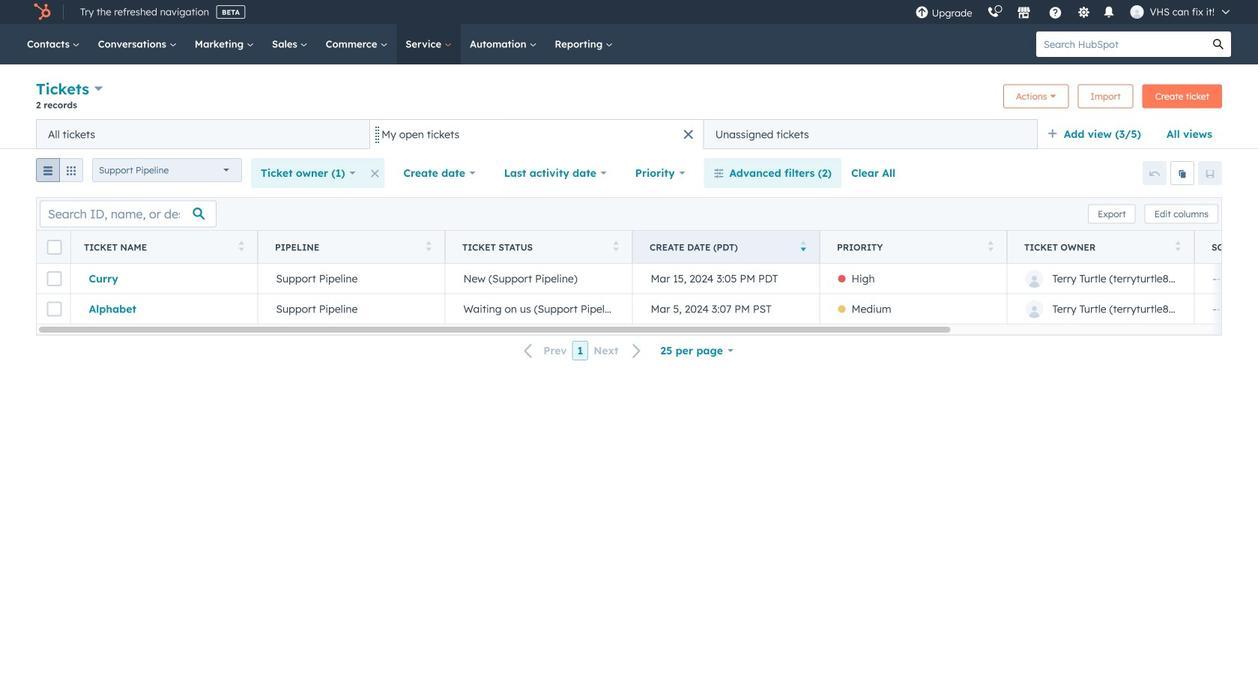 Task type: vqa. For each thing, say whether or not it's contained in the screenshot.
5th press to sort. element from right
yes



Task type: locate. For each thing, give the bounding box(es) containing it.
banner
[[36, 78, 1223, 119]]

4 press to sort. element from the left
[[988, 241, 994, 254]]

Search HubSpot search field
[[1037, 31, 1206, 57]]

3 press to sort. element from the left
[[614, 241, 619, 254]]

descending sort. press to sort ascending. image
[[801, 241, 807, 252]]

descending sort. press to sort ascending. element
[[801, 241, 807, 254]]

press to sort. element
[[239, 241, 244, 254], [426, 241, 432, 254], [614, 241, 619, 254], [988, 241, 994, 254], [1176, 241, 1181, 254]]

4 press to sort. image from the left
[[988, 241, 994, 252]]

terry turtle image
[[1131, 5, 1144, 19]]

press to sort. image
[[239, 241, 244, 252], [426, 241, 432, 252], [614, 241, 619, 252], [988, 241, 994, 252], [1176, 241, 1181, 252]]

5 press to sort. image from the left
[[1176, 241, 1181, 252]]

group
[[36, 158, 83, 188]]

menu
[[908, 0, 1241, 24]]

5 press to sort. element from the left
[[1176, 241, 1181, 254]]



Task type: describe. For each thing, give the bounding box(es) containing it.
pagination navigation
[[515, 341, 651, 361]]

2 press to sort. element from the left
[[426, 241, 432, 254]]

3 press to sort. image from the left
[[614, 241, 619, 252]]

Search ID, name, or description search field
[[40, 201, 217, 228]]

2 press to sort. image from the left
[[426, 241, 432, 252]]

1 press to sort. element from the left
[[239, 241, 244, 254]]

marketplaces image
[[1018, 7, 1031, 20]]

1 press to sort. image from the left
[[239, 241, 244, 252]]



